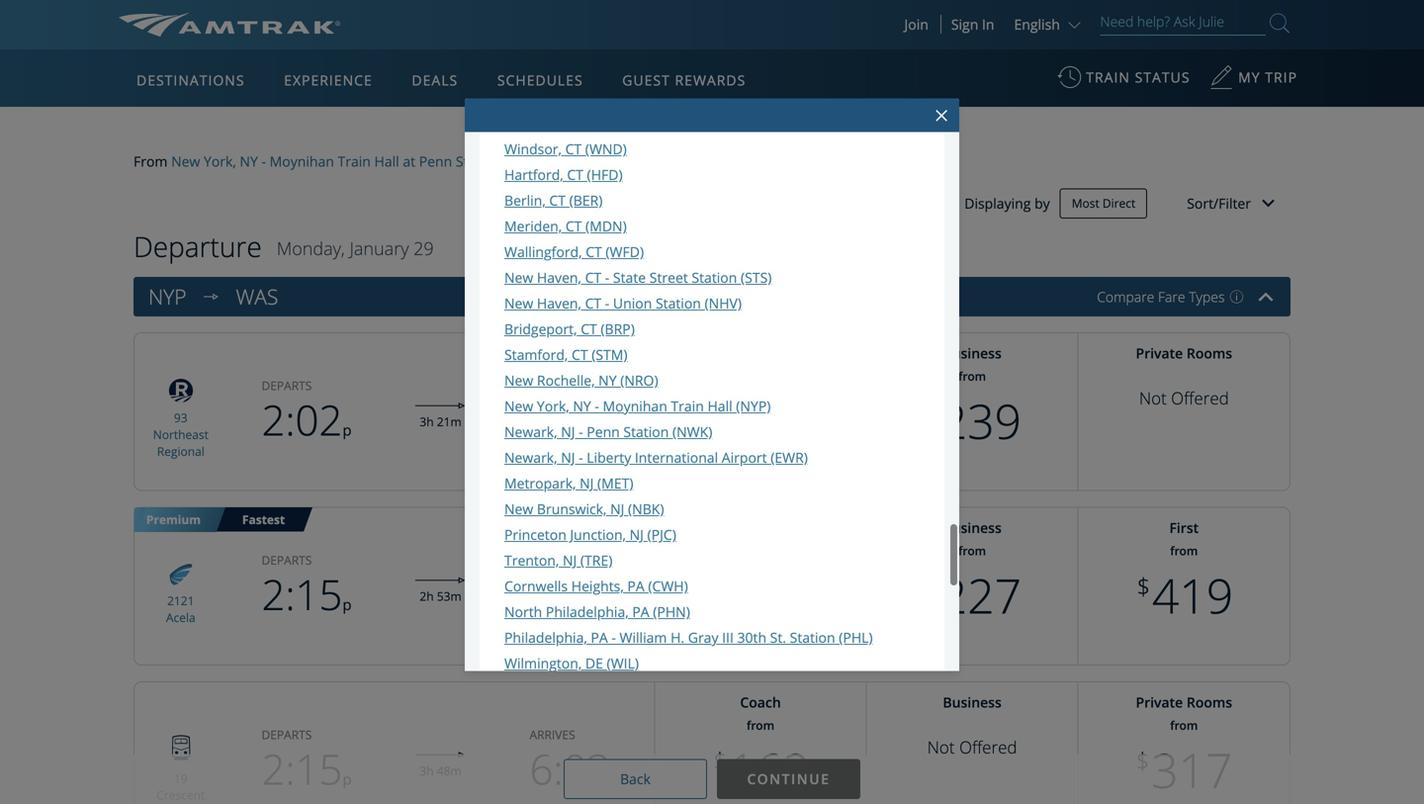 Task type: locate. For each thing, give the bounding box(es) containing it.
p inside the 5:23 p
[[611, 420, 620, 440]]

guest
[[623, 71, 671, 90]]

1 2:15 p from the top
[[262, 566, 352, 623]]

×
[[935, 99, 949, 131]]

p
[[343, 420, 352, 440], [611, 420, 620, 440], [343, 595, 352, 615], [611, 595, 620, 615], [343, 769, 352, 790], [611, 769, 620, 790]]

hall
[[374, 152, 399, 171]]

washington, dc - union station
[[500, 152, 703, 171]]

3h left 21m
[[420, 413, 434, 430]]

nyp
[[148, 283, 187, 311]]

1 3h from the top
[[420, 413, 434, 430]]

3h 21m
[[420, 413, 462, 430]]

train status
[[1087, 68, 1191, 87]]

acela train icon image
[[161, 557, 201, 590]]

p inside 6:03 p
[[611, 769, 620, 790]]

2121 acela
[[166, 593, 196, 626]]

0 vertical spatial 2:15 p
[[262, 566, 352, 623]]

19 crescent
[[157, 770, 205, 803]]

new
[[171, 152, 200, 171]]

select your trip
[[119, 48, 321, 85]]

station
[[657, 152, 703, 171]]

× document
[[465, 0, 960, 770]]

2:15
[[262, 566, 343, 623], [262, 741, 343, 798]]

5:08
[[530, 566, 611, 623]]

0 vertical spatial 3h
[[420, 413, 434, 430]]

1 2:15 from the top
[[262, 566, 343, 623]]

21m
[[437, 413, 462, 430]]

trip
[[1266, 68, 1298, 87]]

from new york, ny - moynihan train hall at penn sta.
[[134, 152, 480, 171]]

deals button
[[404, 52, 466, 108]]

trip
[[270, 48, 321, 85]]

my
[[1239, 68, 1261, 87]]

regions map image
[[192, 165, 667, 442]]

train status link
[[1058, 58, 1191, 107]]

application
[[192, 165, 667, 442]]

your
[[202, 48, 263, 85]]

rewards
[[675, 71, 746, 90]]

ny
[[240, 152, 258, 171]]

washington, dc - union station button
[[500, 152, 703, 171]]

0 vertical spatial 2:15
[[262, 566, 343, 623]]

experience button
[[276, 52, 381, 108]]

- right the dc
[[607, 152, 611, 171]]

2:15 p
[[262, 566, 352, 623], [262, 741, 352, 798]]

most direct button
[[1060, 188, 1148, 219]]

2 3h from the top
[[420, 763, 434, 779]]

93
[[174, 410, 188, 426]]

my trip button
[[1210, 58, 1298, 107]]

experience
[[284, 71, 373, 90]]

1 vertical spatial 2:15
[[262, 741, 343, 798]]

3h
[[420, 413, 434, 430], [420, 763, 434, 779]]

northeast
[[153, 426, 209, 443]]

- right ny
[[262, 152, 266, 171]]

search icon image
[[1270, 9, 1290, 37]]

deals
[[412, 71, 458, 90]]

0 horizontal spatial -
[[262, 152, 266, 171]]

penn
[[419, 152, 452, 171]]

3h for 2:15
[[420, 763, 434, 779]]

from
[[134, 152, 168, 171]]

1 horizontal spatial -
[[607, 152, 611, 171]]

1 vertical spatial 2:15 p
[[262, 741, 352, 798]]

banner containing join
[[0, 0, 1425, 457]]

english button
[[1014, 15, 1086, 34]]

3h left 48m
[[420, 763, 434, 779]]

sign in button
[[952, 15, 995, 34]]

Please enter your search item search field
[[1101, 10, 1266, 36]]

banner
[[0, 0, 1425, 457]]

1 vertical spatial 3h
[[420, 763, 434, 779]]

join button
[[893, 15, 942, 34]]

× button
[[931, 96, 953, 134]]

york,
[[204, 152, 236, 171]]

continue button
[[717, 759, 861, 799]]

2 - from the left
[[607, 152, 611, 171]]



Task type: describe. For each thing, give the bounding box(es) containing it.
new york, ny heading
[[148, 283, 196, 311]]

2121
[[167, 593, 194, 609]]

my trip
[[1239, 68, 1298, 87]]

select
[[119, 48, 195, 85]]

compare fare types button
[[1097, 288, 1244, 306]]

join
[[905, 15, 929, 34]]

48m
[[437, 763, 462, 779]]

2 2:15 from the top
[[262, 741, 343, 798]]

union
[[615, 152, 654, 171]]

destinations button
[[129, 52, 253, 108]]

washington, dc heading
[[236, 283, 288, 311]]

3h 48m
[[420, 763, 462, 779]]

train
[[1087, 68, 1131, 87]]

select image
[[196, 282, 226, 312]]

crescent train icon image
[[161, 729, 201, 768]]

5:23
[[530, 391, 611, 448]]

english
[[1014, 15, 1060, 34]]

most
[[1072, 195, 1100, 211]]

compare
[[1097, 288, 1155, 306]]

2 2:15 p from the top
[[262, 741, 352, 798]]

washington,
[[500, 152, 581, 171]]

2:02
[[262, 391, 343, 448]]

displaying by
[[965, 194, 1050, 213]]

guest rewards
[[623, 71, 746, 90]]

new york, ny - moynihan train hall at penn sta. button
[[171, 152, 480, 171]]

amtrak image
[[119, 13, 341, 37]]

sign in
[[952, 15, 995, 34]]

direct
[[1103, 195, 1136, 211]]

status
[[1135, 68, 1191, 87]]

premium
[[146, 512, 201, 528]]

6:03 p
[[530, 741, 620, 798]]

acela link
[[166, 609, 196, 626]]

sta.
[[456, 152, 480, 171]]

dc
[[584, 152, 603, 171]]

displaying
[[965, 194, 1031, 213]]

northeast regional train icon image
[[161, 374, 201, 407]]

93 northeast regional
[[153, 410, 209, 459]]

schedules link
[[490, 49, 591, 107]]

5:08 p
[[530, 566, 620, 623]]

guest rewards button
[[615, 52, 754, 108]]

northeast regional link
[[153, 426, 209, 459]]

- inside button
[[607, 152, 611, 171]]

p inside 5:08 p
[[611, 595, 620, 615]]

53m
[[437, 588, 462, 604]]

crescent link
[[157, 787, 205, 803]]

compare fare types
[[1097, 288, 1225, 306]]

by
[[1035, 194, 1050, 213]]

schedules
[[497, 71, 583, 90]]

train
[[338, 152, 371, 171]]

crescent
[[157, 787, 205, 803]]

destinations
[[137, 71, 245, 90]]

was
[[236, 283, 278, 311]]

back
[[620, 770, 651, 789]]

6:03
[[530, 741, 611, 798]]

in
[[982, 15, 995, 34]]

acela
[[166, 609, 196, 626]]

3h for 2:02
[[420, 413, 434, 430]]

5:23 p
[[530, 391, 620, 448]]

moynihan
[[270, 152, 334, 171]]

back button
[[564, 759, 707, 799]]

2h 53m
[[420, 588, 462, 604]]

19
[[174, 770, 188, 787]]

types
[[1189, 288, 1225, 306]]

continue
[[747, 770, 830, 789]]

2:02 p
[[262, 391, 352, 448]]

regional
[[157, 443, 205, 459]]

at
[[403, 152, 416, 171]]

p inside 2:02 p
[[343, 420, 352, 440]]

1 - from the left
[[262, 152, 266, 171]]

2h
[[420, 588, 434, 604]]

fare
[[1158, 288, 1186, 306]]

departure
[[134, 228, 262, 265]]

most direct
[[1072, 195, 1136, 211]]

sign
[[952, 15, 979, 34]]



Task type: vqa. For each thing, say whether or not it's contained in the screenshot.
2h 53m
yes



